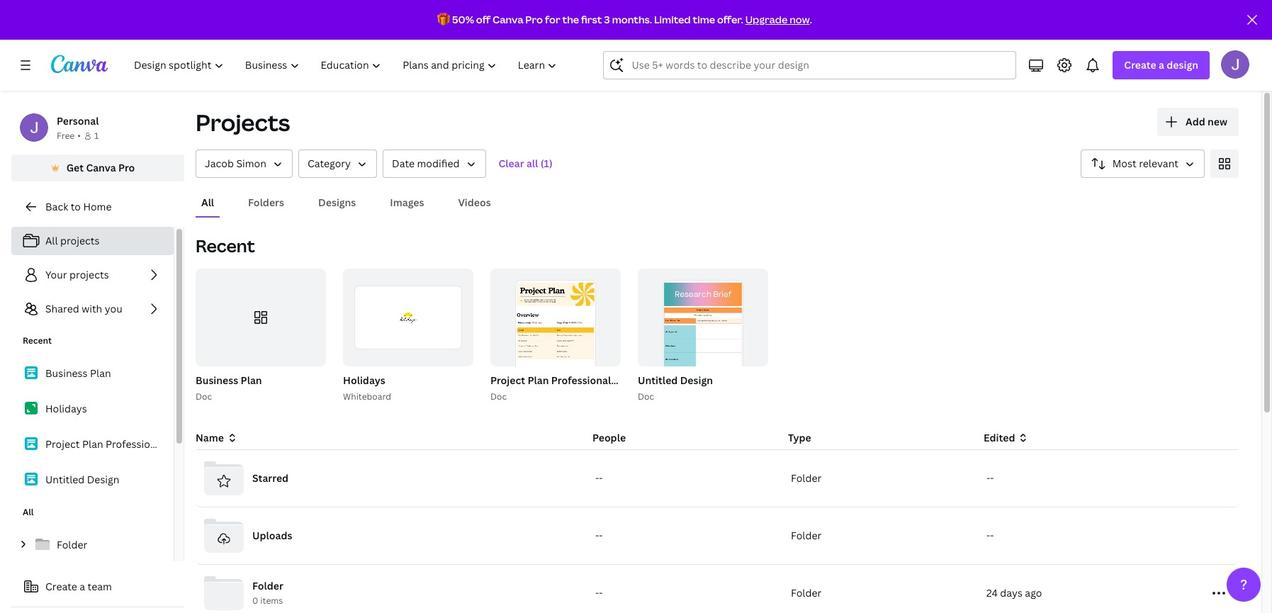 Task type: locate. For each thing, give the bounding box(es) containing it.
0 vertical spatial all
[[201, 196, 214, 209]]

doc inside untitled design doc
[[638, 391, 654, 403]]

offer.
[[717, 13, 743, 26]]

all projects
[[45, 234, 100, 247]]

design right yellow
[[680, 374, 713, 387]]

holidays for holidays whiteboard
[[343, 374, 385, 387]]

category
[[308, 157, 351, 170]]

all inside button
[[201, 196, 214, 209]]

0 horizontal spatial canva
[[86, 161, 116, 174]]

all for all projects
[[45, 234, 58, 247]]

yellow
[[647, 374, 678, 387]]

1 vertical spatial a
[[80, 580, 85, 593]]

pro up back to home link
[[118, 161, 135, 174]]

0 horizontal spatial design
[[87, 473, 119, 486]]

project plan professional doc in yellow black friendly corporate style doc
[[491, 374, 828, 403]]

business
[[45, 366, 88, 380], [196, 374, 238, 387]]

-
[[595, 471, 599, 485], [599, 471, 603, 485], [987, 471, 990, 485], [990, 471, 994, 485], [595, 529, 599, 542], [599, 529, 603, 542], [987, 529, 990, 542], [990, 529, 994, 542], [595, 586, 599, 600], [599, 586, 603, 600]]

pro inside button
[[118, 161, 135, 174]]

projects
[[60, 234, 100, 247], [70, 268, 109, 281]]

now
[[790, 13, 810, 26]]

.
[[810, 13, 812, 26]]

1 horizontal spatial pro
[[526, 13, 543, 26]]

canva right get
[[86, 161, 116, 174]]

date
[[392, 157, 415, 170]]

create inside button
[[45, 580, 77, 593]]

business up name "button" in the bottom left of the page
[[196, 374, 238, 387]]

in
[[635, 374, 644, 387]]

design up folder link
[[87, 473, 119, 486]]

doc
[[614, 374, 633, 387], [196, 391, 212, 403], [491, 391, 507, 403], [638, 391, 654, 403]]

create left team
[[45, 580, 77, 593]]

create inside dropdown button
[[1124, 58, 1157, 72]]

1 vertical spatial design
[[87, 473, 119, 486]]

pro
[[526, 13, 543, 26], [118, 161, 135, 174]]

holidays button
[[343, 372, 385, 390]]

most relevant
[[1113, 157, 1179, 170]]

1 vertical spatial all
[[45, 234, 58, 247]]

holidays inside holidays whiteboard
[[343, 374, 385, 387]]

a
[[1159, 58, 1165, 72], [80, 580, 85, 593]]

canva right the off
[[493, 13, 523, 26]]

a left team
[[80, 580, 85, 593]]

0 horizontal spatial untitled
[[45, 473, 85, 486]]

0 horizontal spatial business
[[45, 366, 88, 380]]

•
[[77, 130, 81, 142]]

1 horizontal spatial design
[[680, 374, 713, 387]]

all
[[201, 196, 214, 209], [45, 234, 58, 247], [23, 506, 34, 518]]

1 horizontal spatial recent
[[196, 234, 255, 257]]

most
[[1113, 157, 1137, 170]]

team
[[88, 580, 112, 593]]

upgrade
[[745, 13, 788, 26]]

untitled inside untitled design doc
[[638, 374, 678, 387]]

24 days ago
[[987, 586, 1042, 600]]

doc down business plan button
[[196, 391, 212, 403]]

business plan button
[[196, 372, 262, 390]]

starred
[[252, 471, 289, 485]]

0 horizontal spatial pro
[[118, 161, 135, 174]]

Search search field
[[632, 52, 988, 79]]

1 vertical spatial holidays
[[45, 402, 87, 415]]

2 vertical spatial all
[[23, 506, 34, 518]]

design inside untitled design doc
[[680, 374, 713, 387]]

1 horizontal spatial untitled
[[638, 374, 678, 387]]

1 vertical spatial untitled
[[45, 473, 85, 486]]

0 vertical spatial recent
[[196, 234, 255, 257]]

0 vertical spatial design
[[680, 374, 713, 387]]

add new button
[[1158, 108, 1239, 136]]

1 vertical spatial pro
[[118, 161, 135, 174]]

Sort by button
[[1081, 150, 1205, 178]]

1 vertical spatial create
[[45, 580, 77, 593]]

back to home link
[[11, 193, 184, 221]]

videos
[[458, 196, 491, 209]]

1 horizontal spatial plan
[[241, 374, 262, 387]]

all button
[[196, 189, 220, 216]]

recent down shared
[[23, 335, 52, 347]]

for
[[545, 13, 560, 26]]

your projects link
[[11, 261, 174, 289]]

1 vertical spatial list
[[11, 359, 174, 495]]

a inside dropdown button
[[1159, 58, 1165, 72]]

Owner button
[[196, 150, 293, 178]]

0 vertical spatial a
[[1159, 58, 1165, 72]]

plan
[[90, 366, 111, 380], [241, 374, 262, 387], [528, 374, 549, 387]]

0 vertical spatial canva
[[493, 13, 523, 26]]

50%
[[452, 13, 474, 26]]

2 list from the top
[[11, 359, 174, 495]]

design
[[680, 374, 713, 387], [87, 473, 119, 486]]

recent down all button
[[196, 234, 255, 257]]

jacob
[[205, 157, 234, 170]]

first
[[581, 13, 602, 26]]

list
[[11, 227, 174, 323], [11, 359, 174, 495]]

2 horizontal spatial plan
[[528, 374, 549, 387]]

plan inside project plan professional doc in yellow black friendly corporate style doc
[[528, 374, 549, 387]]

1 list from the top
[[11, 227, 174, 323]]

1 horizontal spatial all
[[45, 234, 58, 247]]

design for untitled design doc
[[680, 374, 713, 387]]

create a team
[[45, 580, 112, 593]]

None search field
[[604, 51, 1017, 79]]

projects for all projects
[[60, 234, 100, 247]]

projects right your
[[70, 268, 109, 281]]

holidays
[[343, 374, 385, 387], [45, 402, 87, 415]]

people
[[593, 431, 626, 444]]

2 horizontal spatial all
[[201, 196, 214, 209]]

name button
[[196, 430, 238, 446]]

create left 'design'
[[1124, 58, 1157, 72]]

recent
[[196, 234, 255, 257], [23, 335, 52, 347]]

a inside button
[[80, 580, 85, 593]]

untitled for untitled design
[[45, 473, 85, 486]]

holidays whiteboard
[[343, 374, 391, 403]]

1 vertical spatial projects
[[70, 268, 109, 281]]

canva
[[493, 13, 523, 26], [86, 161, 116, 174]]

0 vertical spatial list
[[11, 227, 174, 323]]

0 horizontal spatial holidays
[[45, 402, 87, 415]]

holidays down business plan
[[45, 402, 87, 415]]

1 vertical spatial recent
[[23, 335, 52, 347]]

0 vertical spatial create
[[1124, 58, 1157, 72]]

clear all (1)
[[499, 157, 553, 170]]

doc down 'in'
[[638, 391, 654, 403]]

0 horizontal spatial create
[[45, 580, 77, 593]]

time
[[693, 13, 715, 26]]

0 vertical spatial untitled
[[638, 374, 678, 387]]

1 horizontal spatial holidays
[[343, 374, 385, 387]]

items
[[260, 595, 283, 607]]

0 horizontal spatial a
[[80, 580, 85, 593]]

you
[[105, 302, 122, 315]]

holidays up 'whiteboard'
[[343, 374, 385, 387]]

1 horizontal spatial a
[[1159, 58, 1165, 72]]

0 vertical spatial projects
[[60, 234, 100, 247]]

1 vertical spatial canva
[[86, 161, 116, 174]]

create for create a team
[[45, 580, 77, 593]]

folder
[[791, 471, 822, 485], [791, 529, 822, 542], [57, 538, 87, 551], [252, 579, 283, 593], [791, 586, 822, 600]]

business inside business plan doc
[[196, 374, 238, 387]]

0 vertical spatial holidays
[[343, 374, 385, 387]]

1 horizontal spatial business
[[196, 374, 238, 387]]

untitled design button
[[638, 372, 713, 390]]

plan for project plan professional doc in yellow black friendly corporate style doc
[[528, 374, 549, 387]]

friendly
[[709, 374, 749, 387]]

edited button
[[984, 430, 1168, 446]]

simon
[[236, 157, 266, 170]]

projects inside "link"
[[70, 268, 109, 281]]

untitled design
[[45, 473, 119, 486]]

name
[[196, 431, 224, 444]]

24
[[987, 586, 998, 600]]

all
[[527, 157, 538, 170]]

0 horizontal spatial plan
[[90, 366, 111, 380]]

images button
[[384, 189, 430, 216]]

folders button
[[242, 189, 290, 216]]

business up the holidays "link"
[[45, 366, 88, 380]]

create a team button
[[11, 573, 184, 601]]

1 horizontal spatial create
[[1124, 58, 1157, 72]]

project
[[491, 374, 525, 387]]

a left 'design'
[[1159, 58, 1165, 72]]

a for team
[[80, 580, 85, 593]]

plan inside business plan doc
[[241, 374, 262, 387]]

holidays inside "link"
[[45, 402, 87, 415]]

pro left for
[[526, 13, 543, 26]]

projects down back to home
[[60, 234, 100, 247]]

0 vertical spatial pro
[[526, 13, 543, 26]]

date modified
[[392, 157, 460, 170]]



Task type: describe. For each thing, give the bounding box(es) containing it.
0
[[252, 595, 258, 607]]

back
[[45, 200, 68, 213]]

designs
[[318, 196, 356, 209]]

(1)
[[541, 157, 553, 170]]

create for create a design
[[1124, 58, 1157, 72]]

Category button
[[298, 150, 377, 178]]

the
[[562, 13, 579, 26]]

videos button
[[453, 189, 497, 216]]

months.
[[612, 13, 652, 26]]

limited
[[654, 13, 691, 26]]

shared with you
[[45, 302, 122, 315]]

personal
[[57, 114, 99, 128]]

plan for business plan doc
[[241, 374, 262, 387]]

jacob simon image
[[1221, 50, 1250, 79]]

0 horizontal spatial recent
[[23, 335, 52, 347]]

type
[[788, 431, 811, 444]]

business plan link
[[11, 359, 174, 388]]

off
[[476, 13, 491, 26]]

projects
[[196, 107, 290, 138]]

upgrade now button
[[745, 13, 810, 26]]

modified
[[417, 157, 460, 170]]

your projects
[[45, 268, 109, 281]]

doc left 'in'
[[614, 374, 633, 387]]

shared
[[45, 302, 79, 315]]

get canva pro button
[[11, 155, 184, 181]]

with
[[82, 302, 102, 315]]

Date modified button
[[383, 150, 486, 178]]

project plan professional doc in yellow black friendly corporate style button
[[491, 372, 828, 390]]

professional
[[551, 374, 611, 387]]

doc down project
[[491, 391, 507, 403]]

business plan doc
[[196, 374, 262, 403]]

holidays for holidays
[[45, 402, 87, 415]]

untitled for untitled design doc
[[638, 374, 678, 387]]

uploads
[[252, 529, 292, 542]]

back to home
[[45, 200, 112, 213]]

folders
[[248, 196, 284, 209]]

days
[[1000, 586, 1023, 600]]

1 horizontal spatial canva
[[493, 13, 523, 26]]

doc inside business plan doc
[[196, 391, 212, 403]]

style
[[803, 374, 828, 387]]

holidays link
[[11, 394, 174, 424]]

untitled design link
[[11, 465, 174, 495]]

corporate
[[751, 374, 800, 387]]

folder 0 items
[[252, 579, 283, 607]]

top level navigation element
[[125, 51, 570, 79]]

all projects link
[[11, 227, 174, 255]]

business for business plan doc
[[196, 374, 238, 387]]

clear all (1) link
[[492, 150, 560, 178]]

jacob simon
[[205, 157, 266, 170]]

images
[[390, 196, 424, 209]]

business plan
[[45, 366, 111, 380]]

add new
[[1186, 115, 1228, 128]]

add
[[1186, 115, 1206, 128]]

a for design
[[1159, 58, 1165, 72]]

clear
[[499, 157, 524, 170]]

home
[[83, 200, 112, 213]]

list containing all projects
[[11, 227, 174, 323]]

free •
[[57, 130, 81, 142]]

whiteboard
[[343, 391, 391, 403]]

1
[[94, 130, 99, 142]]

all for all button
[[201, 196, 214, 209]]

design
[[1167, 58, 1199, 72]]

🎁
[[437, 13, 450, 26]]

0 horizontal spatial all
[[23, 506, 34, 518]]

plan for business plan
[[90, 366, 111, 380]]

get
[[66, 161, 84, 174]]

canva inside button
[[86, 161, 116, 174]]

shared with you link
[[11, 295, 174, 323]]

untitled design doc
[[638, 374, 713, 403]]

edited
[[984, 431, 1015, 444]]

to
[[71, 200, 81, 213]]

folder link
[[11, 530, 174, 560]]

create a design
[[1124, 58, 1199, 72]]

design for untitled design
[[87, 473, 119, 486]]

your
[[45, 268, 67, 281]]

business for business plan
[[45, 366, 88, 380]]

new
[[1208, 115, 1228, 128]]

3
[[604, 13, 610, 26]]

🎁 50% off canva pro for the first 3 months. limited time offer. upgrade now .
[[437, 13, 812, 26]]

ago
[[1025, 586, 1042, 600]]

projects for your projects
[[70, 268, 109, 281]]

free
[[57, 130, 75, 142]]

get canva pro
[[66, 161, 135, 174]]

list containing business plan
[[11, 359, 174, 495]]



Task type: vqa. For each thing, say whether or not it's contained in the screenshot.
the rightmost Create
yes



